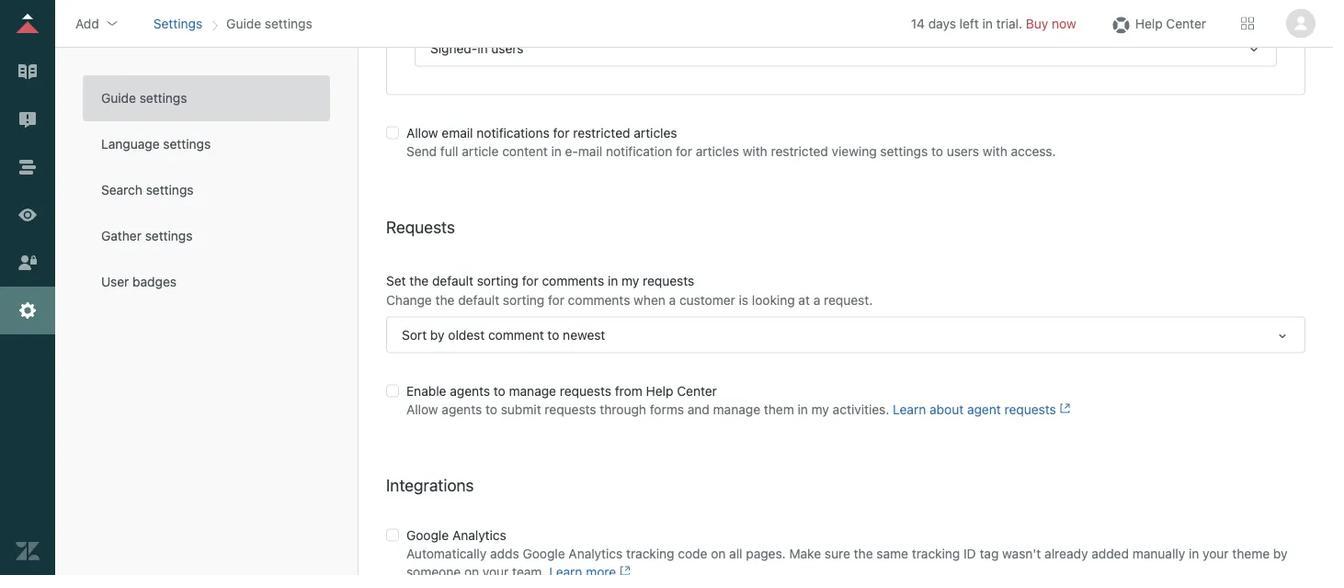 Task type: describe. For each thing, give the bounding box(es) containing it.
agents for allow
[[442, 402, 482, 417]]

to inside allow email notifications for restricted articles send full article content in e-mail notification for articles with restricted viewing settings to users with access.
[[931, 144, 943, 159]]

at
[[799, 292, 810, 307]]

settings image
[[16, 299, 40, 323]]

article
[[462, 144, 499, 159]]

tag
[[980, 546, 999, 562]]

pages.
[[746, 546, 786, 562]]

guide settings inside guide settings link
[[101, 91, 187, 106]]

gather settings link
[[83, 213, 330, 259]]

add button
[[70, 10, 125, 37]]

2 tracking from the left
[[912, 546, 960, 562]]

request.
[[824, 292, 873, 307]]

enable agents to manage requests from help center
[[406, 384, 717, 399]]

signed-in users
[[430, 40, 524, 55]]

in inside button
[[477, 40, 488, 55]]

send
[[406, 144, 437, 159]]

1 horizontal spatial manage
[[713, 402, 761, 417]]

when
[[634, 292, 666, 307]]

1 vertical spatial your
[[483, 565, 509, 576]]

user permissions image
[[16, 251, 40, 275]]

trial.
[[996, 16, 1023, 31]]

learn
[[893, 402, 926, 417]]

settings for guide settings link
[[140, 91, 187, 106]]

1 horizontal spatial my
[[812, 402, 829, 417]]

in inside allow email notifications for restricted articles send full article content in e-mail notification for articles with restricted viewing settings to users with access.
[[551, 144, 562, 159]]

help center button
[[1104, 10, 1212, 37]]

0 horizontal spatial the
[[409, 273, 429, 288]]

1 vertical spatial help
[[646, 384, 674, 399]]

now
[[1052, 16, 1077, 31]]

is
[[739, 292, 749, 307]]

sort by oldest comment to newest button
[[386, 317, 1306, 353]]

0 vertical spatial sorting
[[477, 273, 519, 288]]

settings
[[153, 16, 202, 31]]

for up newest
[[548, 292, 564, 307]]

to up submit
[[494, 384, 506, 399]]

1 with from the left
[[743, 144, 768, 159]]

the inside automatically adds google analytics tracking code on all pages. make sure the same tracking id tag wasn't already added manually in your theme by someone on your team.
[[854, 546, 873, 562]]

id
[[964, 546, 976, 562]]

notification
[[606, 144, 672, 159]]

content
[[502, 144, 548, 159]]

requests inside the set the default sorting for comments in my requests change the default sorting for comments when a customer is looking at a request.
[[643, 273, 694, 288]]

users inside signed-in users button
[[491, 40, 524, 55]]

1 vertical spatial center
[[677, 384, 717, 399]]

manage articles image
[[16, 60, 40, 84]]

analytics inside automatically adds google analytics tracking code on all pages. make sure the same tracking id tag wasn't already added manually in your theme by someone on your team.
[[569, 546, 623, 562]]

e-
[[565, 144, 578, 159]]

requests right agent
[[1005, 402, 1056, 417]]

by inside automatically adds google analytics tracking code on all pages. make sure the same tracking id tag wasn't already added manually in your theme by someone on your team.
[[1273, 546, 1288, 562]]

all
[[729, 546, 743, 562]]

days
[[928, 16, 956, 31]]

settings link
[[153, 16, 202, 31]]

gather
[[101, 229, 142, 244]]

about
[[930, 402, 964, 417]]

0 horizontal spatial on
[[464, 565, 479, 576]]

guide settings link
[[83, 75, 330, 121]]

language
[[101, 137, 160, 152]]

buy
[[1026, 16, 1049, 31]]

forms
[[650, 402, 684, 417]]

moderate content image
[[16, 108, 40, 131]]

allow agents to submit requests through forms and manage them in my activities.
[[406, 402, 893, 417]]

oldest
[[448, 327, 485, 342]]

change
[[386, 292, 432, 307]]

for up comment
[[522, 273, 539, 288]]

from
[[615, 384, 643, 399]]

sort by oldest comment to newest
[[402, 327, 605, 342]]

code
[[678, 546, 708, 562]]

users inside allow email notifications for restricted articles send full article content in e-mail notification for articles with restricted viewing settings to users with access.
[[947, 144, 979, 159]]

them
[[764, 402, 794, 417]]

make
[[789, 546, 821, 562]]

14 days left in trial. buy now
[[911, 16, 1077, 31]]

0 horizontal spatial guide
[[101, 91, 136, 106]]

settings for search settings link
[[146, 183, 194, 198]]

arrange content image
[[16, 155, 40, 179]]

search
[[101, 183, 142, 198]]

same
[[877, 546, 908, 562]]

activities.
[[833, 402, 889, 417]]

allow email notifications for restricted articles send full article content in e-mail notification for articles with restricted viewing settings to users with access.
[[406, 125, 1056, 159]]

someone
[[406, 565, 461, 576]]

comment
[[488, 327, 544, 342]]

zendesk image
[[16, 540, 40, 564]]

search settings link
[[83, 167, 330, 213]]

added
[[1092, 546, 1129, 562]]

language settings
[[101, 137, 211, 152]]

set
[[386, 273, 406, 288]]

0 horizontal spatial articles
[[634, 125, 677, 140]]

to left submit
[[485, 402, 497, 417]]

automatically adds google analytics tracking code on all pages. make sure the same tracking id tag wasn't already added manually in your theme by someone on your team.
[[406, 546, 1288, 576]]

mail
[[578, 144, 602, 159]]

sure
[[825, 546, 850, 562]]

2 a from the left
[[814, 292, 821, 307]]

looking
[[752, 292, 795, 307]]

1 a from the left
[[669, 292, 676, 307]]



Task type: locate. For each thing, give the bounding box(es) containing it.
email
[[442, 125, 473, 140]]

0 vertical spatial your
[[1203, 546, 1229, 562]]

0 vertical spatial manage
[[509, 384, 556, 399]]

wasn't
[[1002, 546, 1041, 562]]

and
[[688, 402, 710, 417]]

agents down enable
[[442, 402, 482, 417]]

2 horizontal spatial the
[[854, 546, 873, 562]]

center
[[1166, 16, 1206, 31], [677, 384, 717, 399]]

0 horizontal spatial a
[[669, 292, 676, 307]]

2 allow from the top
[[406, 402, 438, 417]]

users
[[491, 40, 524, 55], [947, 144, 979, 159]]

learn about agent requests
[[893, 402, 1056, 417]]

0 horizontal spatial my
[[622, 273, 639, 288]]

google up team.
[[523, 546, 565, 562]]

notifications
[[477, 125, 550, 140]]

to inside sort by oldest comment to newest button
[[548, 327, 559, 342]]

articles
[[634, 125, 677, 140], [696, 144, 739, 159]]

help inside button
[[1135, 16, 1163, 31]]

0 vertical spatial guide settings
[[226, 16, 312, 31]]

0 vertical spatial center
[[1166, 16, 1206, 31]]

my
[[622, 273, 639, 288], [812, 402, 829, 417]]

center up the and
[[677, 384, 717, 399]]

for up e-
[[553, 125, 570, 140]]

allow for allow agents to submit requests through forms and manage them in my activities.
[[406, 402, 438, 417]]

0 horizontal spatial with
[[743, 144, 768, 159]]

0 vertical spatial google
[[406, 528, 449, 543]]

0 horizontal spatial restricted
[[573, 125, 630, 140]]

1 vertical spatial guide settings
[[101, 91, 187, 106]]

viewing
[[832, 144, 877, 159]]

0 horizontal spatial help
[[646, 384, 674, 399]]

help right now
[[1135, 16, 1163, 31]]

help up forms
[[646, 384, 674, 399]]

analytics
[[452, 528, 506, 543], [569, 546, 623, 562]]

1 horizontal spatial center
[[1166, 16, 1206, 31]]

1 horizontal spatial a
[[814, 292, 821, 307]]

comments
[[542, 273, 604, 288], [568, 292, 630, 307]]

google
[[406, 528, 449, 543], [523, 546, 565, 562]]

analytics right adds
[[569, 546, 623, 562]]

tracking left id
[[912, 546, 960, 562]]

navigation containing settings
[[150, 10, 316, 37]]

to right viewing
[[931, 144, 943, 159]]

manage right the and
[[713, 402, 761, 417]]

google inside automatically adds google analytics tracking code on all pages. make sure the same tracking id tag wasn't already added manually in your theme by someone on your team.
[[523, 546, 565, 562]]

my up when
[[622, 273, 639, 288]]

1 vertical spatial users
[[947, 144, 979, 159]]

the up change
[[409, 273, 429, 288]]

manage up submit
[[509, 384, 556, 399]]

0 vertical spatial my
[[622, 273, 639, 288]]

signed-in users button
[[415, 30, 1277, 67]]

0 horizontal spatial users
[[491, 40, 524, 55]]

guide settings up the language settings
[[101, 91, 187, 106]]

guide
[[226, 16, 261, 31], [101, 91, 136, 106]]

access.
[[1011, 144, 1056, 159]]

requests
[[643, 273, 694, 288], [560, 384, 611, 399], [545, 402, 596, 417], [1005, 402, 1056, 417]]

0 horizontal spatial guide settings
[[101, 91, 187, 106]]

1 vertical spatial comments
[[568, 292, 630, 307]]

automatically
[[406, 546, 487, 562]]

1 vertical spatial sorting
[[503, 292, 545, 307]]

full
[[440, 144, 458, 159]]

1 vertical spatial on
[[464, 565, 479, 576]]

my inside the set the default sorting for comments in my requests change the default sorting for comments when a customer is looking at a request.
[[622, 273, 639, 288]]

restricted
[[573, 125, 630, 140], [771, 144, 828, 159]]

1 horizontal spatial guide
[[226, 16, 261, 31]]

users right signed-
[[491, 40, 524, 55]]

0 vertical spatial on
[[711, 546, 726, 562]]

agents for enable
[[450, 384, 490, 399]]

on left all on the right bottom of page
[[711, 546, 726, 562]]

already
[[1045, 546, 1088, 562]]

by
[[430, 327, 445, 342], [1273, 546, 1288, 562]]

1 horizontal spatial users
[[947, 144, 979, 159]]

submit
[[501, 402, 541, 417]]

google up automatically
[[406, 528, 449, 543]]

1 horizontal spatial tracking
[[912, 546, 960, 562]]

settings for gather settings link
[[145, 229, 193, 244]]

a right at
[[814, 292, 821, 307]]

1 horizontal spatial articles
[[696, 144, 739, 159]]

settings inside language settings link
[[163, 137, 211, 152]]

0 horizontal spatial tracking
[[626, 546, 675, 562]]

1 horizontal spatial the
[[435, 292, 455, 307]]

settings inside search settings link
[[146, 183, 194, 198]]

your
[[1203, 546, 1229, 562], [483, 565, 509, 576]]

1 vertical spatial default
[[458, 292, 499, 307]]

sorting
[[477, 273, 519, 288], [503, 292, 545, 307]]

newest
[[563, 327, 605, 342]]

your left theme
[[1203, 546, 1229, 562]]

allow inside allow email notifications for restricted articles send full article content in e-mail notification for articles with restricted viewing settings to users with access.
[[406, 125, 438, 140]]

language settings link
[[83, 121, 330, 167]]

guide settings
[[226, 16, 312, 31], [101, 91, 187, 106]]

your down adds
[[483, 565, 509, 576]]

search settings
[[101, 183, 194, 198]]

0 vertical spatial agents
[[450, 384, 490, 399]]

a right when
[[669, 292, 676, 307]]

1 horizontal spatial analytics
[[569, 546, 623, 562]]

1 horizontal spatial guide settings
[[226, 16, 312, 31]]

sort
[[402, 327, 427, 342]]

requests up when
[[643, 273, 694, 288]]

0 vertical spatial the
[[409, 273, 429, 288]]

guide settings inside navigation
[[226, 16, 312, 31]]

1 vertical spatial allow
[[406, 402, 438, 417]]

allow for allow email notifications for restricted articles send full article content in e-mail notification for articles with restricted viewing settings to users with access.
[[406, 125, 438, 140]]

help center
[[1135, 16, 1206, 31]]

1 vertical spatial agents
[[442, 402, 482, 417]]

1 horizontal spatial restricted
[[771, 144, 828, 159]]

by right theme
[[1273, 546, 1288, 562]]

1 horizontal spatial help
[[1135, 16, 1163, 31]]

badges
[[133, 274, 177, 290]]

for right notification
[[676, 144, 692, 159]]

1 vertical spatial by
[[1273, 546, 1288, 562]]

users left access.
[[947, 144, 979, 159]]

allow
[[406, 125, 438, 140], [406, 402, 438, 417]]

left
[[960, 16, 979, 31]]

sorting up sort by oldest comment to newest
[[477, 273, 519, 288]]

through
[[600, 402, 646, 417]]

1 vertical spatial articles
[[696, 144, 739, 159]]

1 horizontal spatial your
[[1203, 546, 1229, 562]]

1 horizontal spatial google
[[523, 546, 565, 562]]

0 vertical spatial articles
[[634, 125, 677, 140]]

1 vertical spatial guide
[[101, 91, 136, 106]]

user badges link
[[83, 259, 330, 305]]

1 vertical spatial analytics
[[569, 546, 623, 562]]

1 allow from the top
[[406, 125, 438, 140]]

1 vertical spatial google
[[523, 546, 565, 562]]

2 with from the left
[[983, 144, 1008, 159]]

with
[[743, 144, 768, 159], [983, 144, 1008, 159]]

add
[[75, 16, 99, 31]]

the right sure
[[854, 546, 873, 562]]

1 horizontal spatial with
[[983, 144, 1008, 159]]

0 vertical spatial default
[[432, 273, 473, 288]]

center left zendesk products "image"
[[1166, 16, 1206, 31]]

agents right enable
[[450, 384, 490, 399]]

user
[[101, 274, 129, 290]]

settings for language settings link
[[163, 137, 211, 152]]

theme
[[1233, 546, 1270, 562]]

guide up language
[[101, 91, 136, 106]]

2 vertical spatial the
[[854, 546, 873, 562]]

signed-
[[430, 40, 477, 55]]

0 horizontal spatial by
[[430, 327, 445, 342]]

user badges
[[101, 274, 177, 290]]

gather settings
[[101, 229, 193, 244]]

agent
[[967, 402, 1001, 417]]

manually
[[1133, 546, 1185, 562]]

integrations
[[386, 476, 474, 496]]

learn about agent requests link
[[893, 402, 1071, 417]]

in inside automatically adds google analytics tracking code on all pages. make sure the same tracking id tag wasn't already added manually in your theme by someone on your team.
[[1189, 546, 1199, 562]]

allow down enable
[[406, 402, 438, 417]]

the right change
[[435, 292, 455, 307]]

zendesk products image
[[1241, 17, 1254, 30]]

settings inside allow email notifications for restricted articles send full article content in e-mail notification for articles with restricted viewing settings to users with access.
[[880, 144, 928, 159]]

help
[[1135, 16, 1163, 31], [646, 384, 674, 399]]

adds
[[490, 546, 519, 562]]

1 vertical spatial manage
[[713, 402, 761, 417]]

14
[[911, 16, 925, 31]]

0 horizontal spatial manage
[[509, 384, 556, 399]]

requests down enable agents to manage requests from help center
[[545, 402, 596, 417]]

tracking
[[626, 546, 675, 562], [912, 546, 960, 562]]

1 vertical spatial my
[[812, 402, 829, 417]]

articles right notification
[[696, 144, 739, 159]]

team.
[[512, 565, 546, 576]]

requests
[[386, 218, 455, 237]]

default
[[432, 273, 473, 288], [458, 292, 499, 307]]

set the default sorting for comments in my requests change the default sorting for comments when a customer is looking at a request.
[[386, 273, 873, 307]]

settings inside guide settings link
[[140, 91, 187, 106]]

1 horizontal spatial on
[[711, 546, 726, 562]]

0 vertical spatial restricted
[[573, 125, 630, 140]]

restricted left viewing
[[771, 144, 828, 159]]

1 tracking from the left
[[626, 546, 675, 562]]

in inside the set the default sorting for comments in my requests change the default sorting for comments when a customer is looking at a request.
[[608, 273, 618, 288]]

sorting up comment
[[503, 292, 545, 307]]

0 vertical spatial analytics
[[452, 528, 506, 543]]

0 vertical spatial allow
[[406, 125, 438, 140]]

to left newest
[[548, 327, 559, 342]]

tracking left code
[[626, 546, 675, 562]]

1 vertical spatial restricted
[[771, 144, 828, 159]]

articles up notification
[[634, 125, 677, 140]]

allow up send at the top of the page
[[406, 125, 438, 140]]

on
[[711, 546, 726, 562], [464, 565, 479, 576]]

guide right settings link on the left of page
[[226, 16, 261, 31]]

navigation
[[150, 10, 316, 37]]

0 vertical spatial users
[[491, 40, 524, 55]]

0 vertical spatial help
[[1135, 16, 1163, 31]]

customer
[[680, 292, 735, 307]]

0 horizontal spatial your
[[483, 565, 509, 576]]

on down automatically
[[464, 565, 479, 576]]

manage
[[509, 384, 556, 399], [713, 402, 761, 417]]

analytics up adds
[[452, 528, 506, 543]]

customize design image
[[16, 203, 40, 227]]

0 vertical spatial by
[[430, 327, 445, 342]]

1 horizontal spatial by
[[1273, 546, 1288, 562]]

0 vertical spatial comments
[[542, 273, 604, 288]]

agents
[[450, 384, 490, 399], [442, 402, 482, 417]]

guide settings right settings
[[226, 16, 312, 31]]

0 horizontal spatial center
[[677, 384, 717, 399]]

0 vertical spatial guide
[[226, 16, 261, 31]]

restricted up mail at the left top
[[573, 125, 630, 140]]

settings inside gather settings link
[[145, 229, 193, 244]]

settings inside navigation
[[265, 16, 312, 31]]

0 horizontal spatial analytics
[[452, 528, 506, 543]]

center inside button
[[1166, 16, 1206, 31]]

by inside sort by oldest comment to newest button
[[430, 327, 445, 342]]

enable
[[406, 384, 446, 399]]

by right sort
[[430, 327, 445, 342]]

google analytics
[[406, 528, 506, 543]]

my left activities.
[[812, 402, 829, 417]]

the
[[409, 273, 429, 288], [435, 292, 455, 307], [854, 546, 873, 562]]

requests up through
[[560, 384, 611, 399]]

0 horizontal spatial google
[[406, 528, 449, 543]]

1 vertical spatial the
[[435, 292, 455, 307]]



Task type: vqa. For each thing, say whether or not it's contained in the screenshot.
Background color
no



